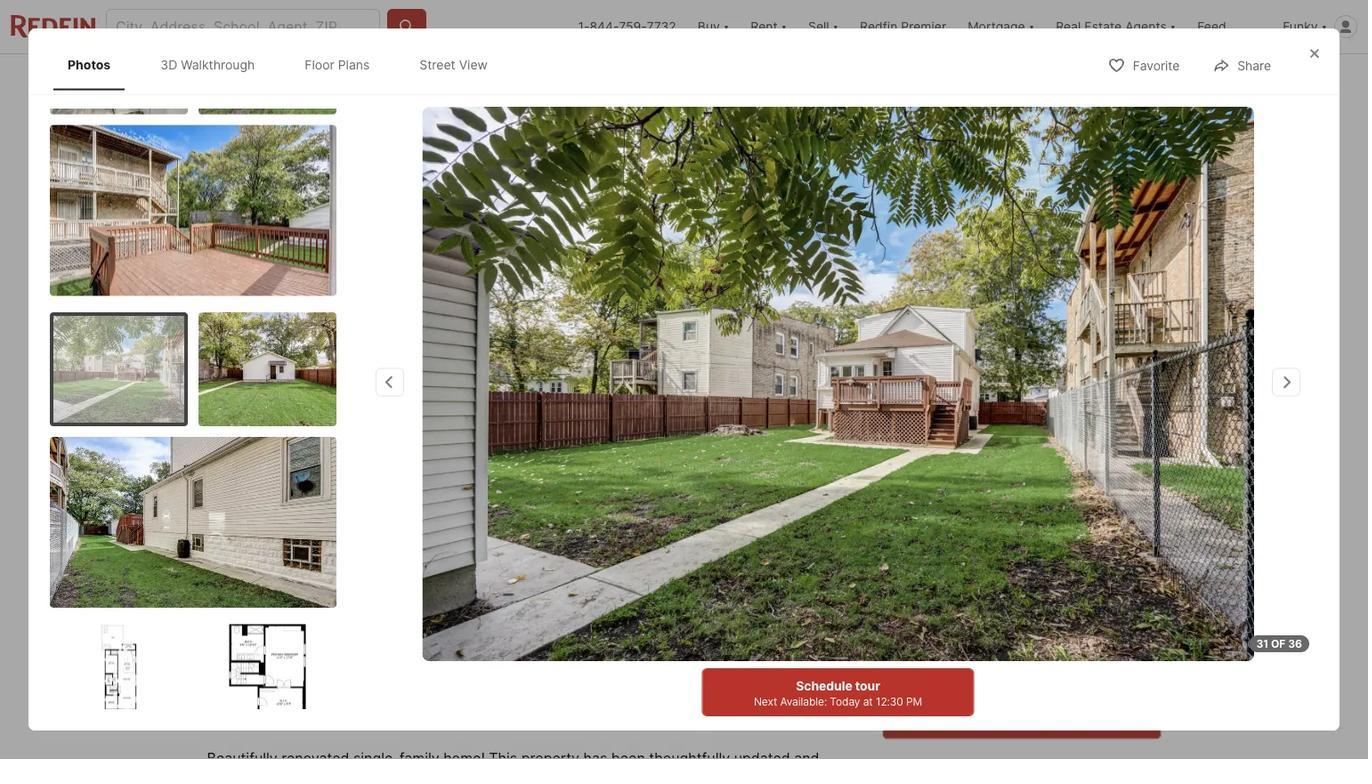 Task type: vqa. For each thing, say whether or not it's contained in the screenshot.
55+
no



Task type: locate. For each thing, give the bounding box(es) containing it.
1 horizontal spatial this
[[962, 505, 1000, 530]]

1 tab from the left
[[325, 58, 423, 101]]

of
[[1271, 637, 1286, 650]]

3d walkthrough button
[[221, 434, 374, 470]]

for
[[223, 507, 248, 522]]

tour via video chat option
[[1012, 636, 1161, 682]]

None button
[[893, 534, 974, 618], [981, 535, 1062, 617], [1069, 535, 1150, 617], [893, 534, 974, 618], [981, 535, 1062, 617], [1069, 535, 1150, 617]]

view inside button
[[590, 444, 620, 459]]

2 oct from the left
[[1010, 594, 1033, 607]]

list box
[[882, 636, 1161, 682]]

plans inside button
[[455, 444, 488, 459]]

1 horizontal spatial view
[[590, 444, 620, 459]]

$285,000
[[207, 581, 307, 606]]

0 horizontal spatial street view
[[420, 57, 488, 72]]

favorite button
[[1093, 47, 1195, 83]]

0 vertical spatial schedule
[[796, 678, 852, 693]]

sale
[[251, 507, 282, 522]]

1 vertical spatial street view
[[550, 444, 620, 459]]

-
[[286, 507, 291, 522]]

street
[[420, 57, 455, 72], [550, 444, 587, 459]]

0 vertical spatial plans
[[338, 57, 370, 72]]

walkthrough up active link
[[281, 444, 359, 459]]

0 horizontal spatial plans
[[338, 57, 370, 72]]

oct inside monday 30 oct
[[922, 594, 945, 607]]

3d up sale
[[261, 444, 278, 459]]

available:
[[780, 695, 827, 708]]

video
[[1092, 652, 1119, 665]]

1 horizontal spatial plans
[[455, 444, 488, 459]]

tour
[[920, 652, 943, 665], [1048, 652, 1071, 665]]

3 inside 3 beds
[[449, 581, 463, 606]]

floor inside floor plans tab
[[305, 57, 334, 72]]

7732
[[647, 19, 676, 34]]

1 horizontal spatial home
[[1004, 505, 1061, 530]]

1 horizontal spatial tour
[[1048, 652, 1071, 665]]

go tour this home
[[882, 505, 1061, 530]]

0 vertical spatial 31
[[1007, 561, 1037, 592]]

tab
[[325, 58, 423, 101], [423, 58, 556, 101], [556, 58, 698, 101], [698, 58, 784, 101]]

1 horizontal spatial walkthrough
[[281, 444, 359, 459]]

tuesday 31 oct
[[997, 545, 1046, 607]]

2 horizontal spatial tour
[[1041, 709, 1070, 726]]

dialog containing photos
[[28, 1, 1340, 739]]

walkthrough inside "tab"
[[181, 57, 255, 72]]

3
[[449, 581, 463, 606], [526, 581, 539, 606]]

tour up monday
[[915, 505, 957, 530]]

3 inside 3 baths
[[526, 581, 539, 606]]

12:30
[[876, 695, 903, 708]]

4 tab from the left
[[698, 58, 784, 101]]

tour left in
[[920, 652, 943, 665]]

1 vertical spatial plans
[[455, 444, 488, 459]]

tour inside 'tour via video chat' option
[[1048, 652, 1071, 665]]

3 up baths
[[526, 581, 539, 606]]

60643
[[421, 540, 465, 557]]

photos
[[68, 57, 111, 72]]

36
[[1288, 637, 1302, 650]]

35 photos button
[[1031, 434, 1147, 470]]

1 vertical spatial home
[[316, 693, 372, 718]]

floor plans inside button
[[421, 444, 488, 459]]

31 inside 'dialog'
[[1256, 637, 1269, 650]]

31
[[1007, 561, 1037, 592], [1256, 637, 1269, 650]]

0 horizontal spatial floor
[[305, 57, 334, 72]]

schedule
[[796, 678, 852, 693], [974, 709, 1038, 726]]

1 horizontal spatial schedule
[[974, 709, 1038, 726]]

3 up beds
[[449, 581, 463, 606]]

31 left of
[[1256, 637, 1269, 650]]

1 horizontal spatial oct
[[1010, 594, 1033, 607]]

2 vertical spatial tour
[[1041, 709, 1070, 726]]

oct down "tuesday"
[[1010, 594, 1033, 607]]

walkthrough
[[181, 57, 255, 72], [281, 444, 359, 459]]

1 vertical spatial 3d walkthrough
[[261, 444, 359, 459]]

tab list
[[50, 39, 520, 90], [207, 54, 798, 101]]

floor
[[305, 57, 334, 72], [421, 444, 452, 459]]

1 vertical spatial 31
[[1256, 637, 1269, 650]]

chicago
[[342, 540, 397, 557]]

street view
[[420, 57, 488, 72], [550, 444, 620, 459]]

0 vertical spatial 3d walkthrough
[[160, 57, 255, 72]]

1 horizontal spatial 3d
[[261, 444, 278, 459]]

1,538 sq ft
[[610, 581, 666, 626]]

in
[[946, 652, 955, 665]]

0 vertical spatial street view
[[420, 57, 488, 72]]

approved
[[349, 610, 406, 625]]

0 vertical spatial view
[[459, 57, 488, 72]]

0 horizontal spatial 3
[[449, 581, 463, 606]]

1 vertical spatial floor
[[421, 444, 452, 459]]

3 for 3 baths
[[526, 581, 539, 606]]

3d walkthrough inside "tab"
[[160, 57, 255, 72]]

1 vertical spatial 3d
[[261, 444, 278, 459]]

1 horizontal spatial street view
[[550, 444, 620, 459]]

0 horizontal spatial view
[[459, 57, 488, 72]]

31 down "tuesday"
[[1007, 561, 1037, 592]]

0 horizontal spatial 31
[[1007, 561, 1037, 592]]

1 oct from the left
[[922, 594, 945, 607]]

1 vertical spatial this
[[273, 693, 311, 718]]

3 for 3 beds
[[449, 581, 463, 606]]

tour left the via
[[1048, 652, 1071, 665]]

street view inside tab
[[420, 57, 488, 72]]

photos tab
[[53, 43, 125, 87]]

3d
[[160, 57, 177, 72], [261, 444, 278, 459]]

tour in person option
[[882, 636, 1012, 682]]

0 horizontal spatial 3d
[[160, 57, 177, 72]]

wednesday 1 nov
[[1077, 545, 1143, 607]]

oct down 30
[[922, 594, 945, 607]]

home
[[1004, 505, 1061, 530], [316, 693, 372, 718]]

2 3 from the left
[[526, 581, 539, 606]]

oct
[[922, 594, 945, 607], [1010, 594, 1033, 607]]

share button
[[1197, 47, 1286, 83], [1072, 59, 1161, 96]]

tour
[[915, 505, 957, 530], [855, 678, 880, 693], [1041, 709, 1070, 726]]

via
[[1074, 652, 1089, 665]]

1 horizontal spatial 3
[[526, 581, 539, 606]]

tour inside button
[[1041, 709, 1070, 726]]

share inside 'dialog'
[[1237, 58, 1271, 73]]

1 horizontal spatial floor plans
[[421, 444, 488, 459]]

2 tab from the left
[[423, 58, 556, 101]]

0 vertical spatial street
[[420, 57, 455, 72]]

oct inside tuesday 31 oct
[[1010, 594, 1033, 607]]

/mo
[[272, 610, 295, 625]]

1 vertical spatial schedule
[[974, 709, 1038, 726]]

this right the about
[[273, 693, 311, 718]]

schedule for schedule tour next available: today at 12:30 pm
[[796, 678, 852, 693]]

tour up at
[[855, 678, 880, 693]]

1 vertical spatial walkthrough
[[281, 444, 359, 459]]

3d for tab list containing photos
[[160, 57, 177, 72]]

3d right photos
[[160, 57, 177, 72]]

floor plans inside tab
[[305, 57, 370, 72]]

dialog
[[28, 1, 1340, 739]]

0 vertical spatial this
[[962, 505, 1000, 530]]

0 vertical spatial floor plans
[[305, 57, 370, 72]]

submit search image
[[398, 18, 416, 36]]

1 horizontal spatial street
[[550, 444, 587, 459]]

1 horizontal spatial floor
[[421, 444, 452, 459]]

tour inside schedule tour next available: today at 12:30 pm
[[855, 678, 880, 693]]

11347 s church st, chicago, il 60643 image
[[207, 104, 875, 484], [882, 104, 1161, 290], [882, 298, 1161, 484]]

0 vertical spatial 3d
[[160, 57, 177, 72]]

1 horizontal spatial tour
[[915, 505, 957, 530]]

3d walkthrough inside button
[[261, 444, 359, 459]]

0 horizontal spatial street
[[420, 57, 455, 72]]

2 tour from the left
[[1048, 652, 1071, 665]]

11347 s church st image
[[422, 107, 1254, 661]]

floor plans
[[305, 57, 370, 72], [421, 444, 488, 459]]

today
[[830, 695, 860, 708]]

0 horizontal spatial home
[[316, 693, 372, 718]]

schedule down person
[[974, 709, 1038, 726]]

1-844-759-7732
[[578, 19, 676, 34]]

schedule for schedule tour
[[974, 709, 1038, 726]]

image image
[[50, 125, 336, 296], [198, 313, 336, 427], [53, 316, 184, 423], [50, 437, 336, 608], [50, 625, 188, 739], [198, 625, 336, 739]]

this up "tuesday"
[[962, 505, 1000, 530]]

0 horizontal spatial tour
[[920, 652, 943, 665]]

1 horizontal spatial 31
[[1256, 637, 1269, 650]]

0 vertical spatial tour
[[915, 505, 957, 530]]

floor inside floor plans button
[[421, 444, 452, 459]]

baths link
[[526, 608, 564, 625]]

0 vertical spatial home
[[1004, 505, 1061, 530]]

by
[[268, 124, 283, 137]]

0 horizontal spatial oct
[[922, 594, 945, 607]]

0 horizontal spatial floor plans
[[305, 57, 370, 72]]

0 vertical spatial walkthrough
[[181, 57, 255, 72]]

0 horizontal spatial schedule
[[796, 678, 852, 693]]

schedule tour next available: today at 12:30 pm
[[754, 678, 922, 708]]

about this home
[[207, 693, 372, 718]]

plans
[[338, 57, 370, 72], [455, 444, 488, 459]]

1 vertical spatial tour
[[855, 678, 880, 693]]

plans inside tab
[[338, 57, 370, 72]]

3d walkthrough down city, address, school, agent, zip search field
[[160, 57, 255, 72]]

0 horizontal spatial tour
[[855, 678, 880, 693]]

1 vertical spatial view
[[590, 444, 620, 459]]

tab list containing photos
[[50, 39, 520, 90]]

3d inside button
[[261, 444, 278, 459]]

floor plans tab
[[290, 43, 384, 87]]

schedule up the available:
[[796, 678, 852, 693]]

next image
[[1140, 562, 1168, 590]]

home up "tuesday"
[[1004, 505, 1061, 530]]

City, Address, School, Agent, ZIP search field
[[106, 9, 380, 45]]

schedule inside schedule tour next available: today at 12:30 pm
[[796, 678, 852, 693]]

floor plans button
[[381, 434, 503, 470]]

at
[[863, 695, 873, 708]]

35 photos
[[1071, 444, 1132, 459]]

3d walkthrough tab
[[146, 43, 269, 87]]

3 tab from the left
[[556, 58, 698, 101]]

oct for 31
[[1010, 594, 1033, 607]]

home down get pre-approved link
[[316, 693, 372, 718]]

walkthrough inside button
[[281, 444, 359, 459]]

30
[[916, 561, 951, 592]]

1 3 from the left
[[449, 581, 463, 606]]

0 horizontal spatial 3d walkthrough
[[160, 57, 255, 72]]

schedule inside button
[[974, 709, 1038, 726]]

tour down 'tour via video chat' option
[[1041, 709, 1070, 726]]

sq
[[610, 608, 628, 626]]

tour for schedule tour next available: today at 12:30 pm
[[855, 678, 880, 693]]

3d inside "tab"
[[160, 57, 177, 72]]

0 horizontal spatial walkthrough
[[181, 57, 255, 72]]

this
[[962, 505, 1000, 530], [273, 693, 311, 718]]

walkthrough down city, address, school, agent, zip search field
[[181, 57, 255, 72]]

3d walkthrough up active link
[[261, 444, 359, 459]]

1 vertical spatial street
[[550, 444, 587, 459]]

3d walkthrough
[[160, 57, 255, 72], [261, 444, 359, 459]]

1 vertical spatial floor plans
[[421, 444, 488, 459]]

1 tour from the left
[[920, 652, 943, 665]]

tour inside tour in person option
[[920, 652, 943, 665]]

1 horizontal spatial 3d walkthrough
[[261, 444, 359, 459]]

1 horizontal spatial share
[[1237, 58, 1271, 73]]

active link
[[295, 507, 339, 522]]

tab list inside 'dialog'
[[50, 39, 520, 90]]

0 vertical spatial floor
[[305, 57, 334, 72]]



Task type: describe. For each thing, give the bounding box(es) containing it.
premier
[[901, 19, 946, 34]]

31 inside tuesday 31 oct
[[1007, 561, 1037, 592]]

street inside button
[[550, 444, 587, 459]]

listed by redfin link
[[207, 104, 875, 487]]

church
[[264, 540, 315, 557]]

beds
[[449, 608, 483, 625]]

tour for tour via video chat
[[1048, 652, 1071, 665]]

0 horizontal spatial this
[[273, 693, 311, 718]]

for sale - active
[[223, 507, 339, 522]]

844-
[[590, 19, 619, 34]]

get
[[298, 610, 320, 625]]

street view tab
[[405, 43, 502, 87]]

3 beds
[[449, 581, 483, 625]]

go
[[882, 505, 911, 530]]

tour for tour in person
[[920, 652, 943, 665]]

redfin premier button
[[849, 0, 957, 53]]

1 horizontal spatial share button
[[1197, 47, 1286, 83]]

feed button
[[1187, 0, 1272, 53]]

street view button
[[510, 434, 635, 470]]

listed by redfin
[[228, 124, 324, 137]]

redfin
[[286, 124, 324, 137]]

3d for 3d walkthrough button
[[261, 444, 278, 459]]

tour in person
[[920, 652, 995, 665]]

s
[[252, 540, 261, 557]]

map entry image
[[737, 505, 855, 623]]

monday
[[910, 545, 957, 558]]

3 baths
[[526, 581, 564, 625]]

view inside tab
[[459, 57, 488, 72]]

1,538
[[610, 581, 666, 606]]

11347 s church st ,
[[207, 540, 338, 557]]

11347
[[207, 540, 248, 557]]

schedule tour button
[[882, 696, 1161, 739]]

about
[[207, 693, 268, 718]]

pre-
[[323, 610, 349, 625]]

35
[[1071, 444, 1087, 459]]

schedule tour
[[974, 709, 1070, 726]]

tour for schedule tour
[[1041, 709, 1070, 726]]

next
[[754, 695, 777, 708]]

monday 30 oct
[[910, 545, 957, 607]]

1
[[1104, 561, 1116, 592]]

$1,925
[[232, 610, 272, 625]]

ft
[[632, 608, 646, 626]]

,
[[334, 540, 338, 557]]

feed
[[1197, 19, 1226, 34]]

759-
[[619, 19, 647, 34]]

street inside tab
[[420, 57, 455, 72]]

baths
[[526, 608, 564, 625]]

tuesday
[[997, 545, 1046, 558]]

street view inside button
[[550, 444, 620, 459]]

0 horizontal spatial share
[[1112, 71, 1146, 86]]

active
[[295, 507, 339, 522]]

wednesday
[[1077, 545, 1143, 558]]

tour via video chat
[[1048, 652, 1144, 665]]

list box containing tour in person
[[882, 636, 1161, 682]]

photos
[[1090, 444, 1132, 459]]

0 horizontal spatial share button
[[1072, 59, 1161, 96]]

chat
[[1122, 652, 1144, 665]]

nov
[[1098, 594, 1121, 607]]

1-
[[578, 19, 590, 34]]

redfin
[[860, 19, 897, 34]]

person
[[958, 652, 995, 665]]

31 of 36
[[1256, 637, 1302, 650]]

est.
[[207, 610, 229, 625]]

favorite
[[1133, 58, 1180, 73]]

oct for 30
[[922, 594, 945, 607]]

listed
[[228, 124, 266, 137]]

$285,000 est. $1,925 /mo get pre-approved
[[207, 581, 406, 625]]

redfin premier
[[860, 19, 946, 34]]

tour for go tour this home
[[915, 505, 957, 530]]

st
[[319, 540, 334, 557]]

get pre-approved link
[[298, 610, 406, 625]]

1-844-759-7732 link
[[578, 19, 676, 34]]

pm
[[906, 695, 922, 708]]



